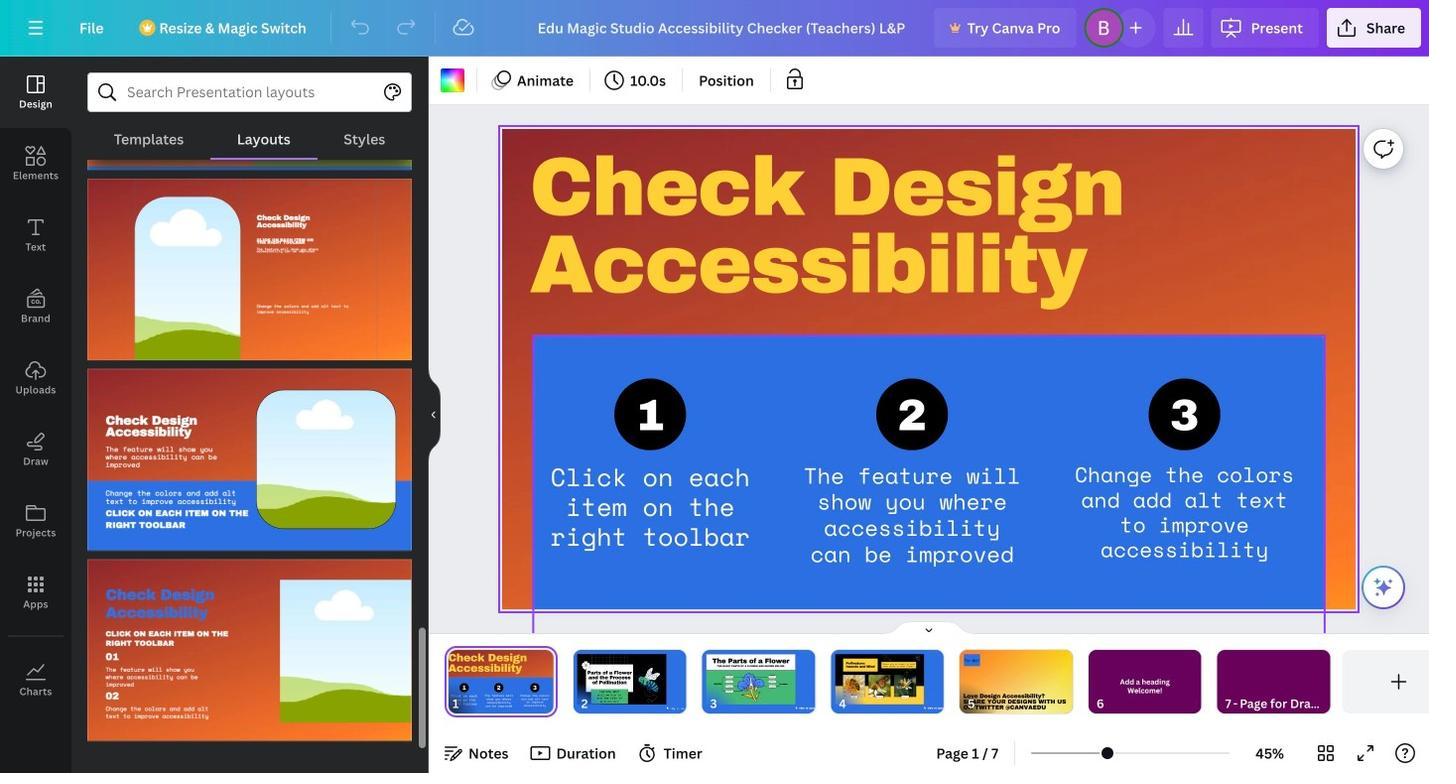 Task type: describe. For each thing, give the bounding box(es) containing it.
Page title text field
[[467, 694, 475, 714]]

Search Presentation layouts search field
[[127, 73, 372, 111]]

hide image
[[428, 367, 441, 463]]

hide pages image
[[881, 620, 977, 636]]

side panel tab list
[[0, 57, 71, 716]]

page 1 image
[[445, 650, 558, 714]]

no colour image
[[441, 68, 465, 92]]

main menu bar
[[0, 0, 1429, 57]]

canva assistant image
[[1372, 576, 1396, 600]]



Task type: locate. For each thing, give the bounding box(es) containing it.
Zoom button
[[1238, 738, 1302, 769]]

Design title text field
[[522, 8, 927, 48]]



Task type: vqa. For each thing, say whether or not it's contained in the screenshot.
Canva Assistant icon
yes



